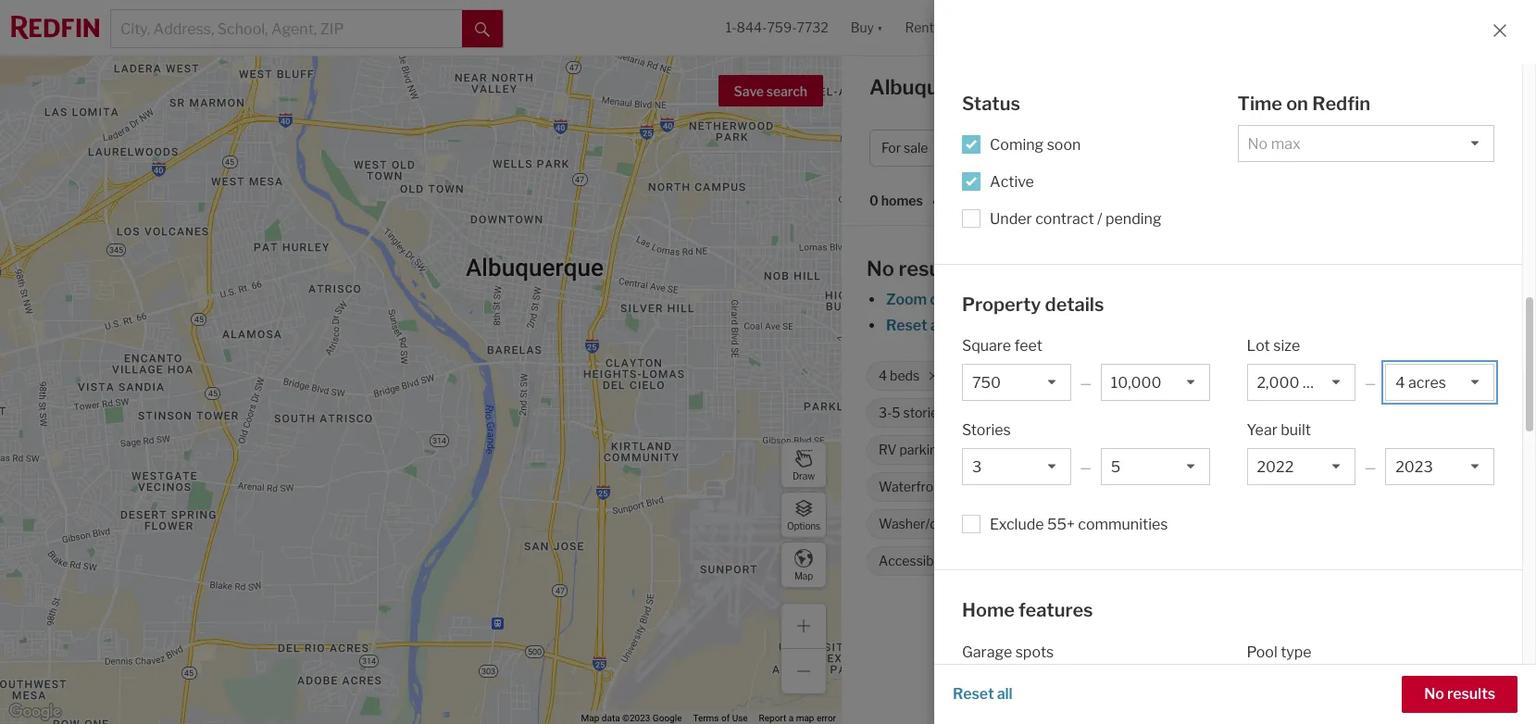 Task type: locate. For each thing, give the bounding box(es) containing it.
spots down house
[[1099, 553, 1133, 569]]

4+
[[1228, 140, 1244, 156], [969, 368, 984, 384]]

1 vertical spatial 4+
[[969, 368, 984, 384]]

for sale
[[882, 140, 928, 156]]

4+ radio
[[1129, 679, 1167, 718]]

0 horizontal spatial 4
[[879, 368, 887, 384]]

4 inside button
[[1191, 140, 1199, 156]]

0 vertical spatial map
[[795, 570, 813, 581]]

1 vertical spatial on
[[1355, 442, 1371, 458]]

/ right "bd"
[[1221, 140, 1225, 156]]

4 left "bd"
[[1191, 140, 1199, 156]]

4
[[1191, 140, 1199, 156], [879, 368, 887, 384], [1310, 368, 1318, 384]]

1 horizontal spatial spots
[[1099, 553, 1133, 569]]

1 vertical spatial all
[[997, 685, 1013, 703]]

acres
[[1321, 368, 1354, 384]]

1 vertical spatial type
[[1281, 643, 1312, 661]]

0 vertical spatial 4+
[[1228, 140, 1244, 156]]

type right soon
[[1109, 140, 1136, 156]]

square
[[962, 337, 1012, 355]]

1 vertical spatial map
[[581, 713, 600, 723]]

spots
[[1099, 553, 1133, 569], [1016, 643, 1054, 661]]

year built
[[1247, 421, 1311, 439]]

0 vertical spatial /
[[1221, 140, 1225, 156]]

submit search image
[[475, 22, 490, 37]]

home up garage
[[962, 599, 1015, 621]]

2,000 sq. ft.-4 acres lot
[[1232, 368, 1373, 384]]

0 horizontal spatial map
[[581, 713, 600, 723]]

3-
[[879, 405, 892, 421]]

washer/dryer
[[879, 516, 962, 532]]

1+ radio
[[1015, 679, 1053, 718]]

save search
[[734, 83, 808, 99]]

0 vertical spatial results
[[899, 257, 966, 281]]

1 sq. from the left
[[1148, 368, 1165, 384]]

0 vertical spatial no
[[867, 257, 895, 281]]

map
[[795, 570, 813, 581], [581, 713, 600, 723]]

remove 750-10,000 sq. ft. image
[[1191, 370, 1202, 382]]

report a map error
[[759, 713, 836, 723]]

all left "1+" option on the bottom of the page
[[997, 685, 1013, 703]]

0 horizontal spatial no results
[[867, 257, 966, 281]]

sq. left ft.-
[[1272, 368, 1289, 384]]

no results inside "button"
[[1425, 685, 1496, 703]]

reset down zoom at top right
[[886, 317, 928, 334]]

0 horizontal spatial parking
[[900, 442, 945, 458]]

0 vertical spatial all
[[931, 317, 946, 334]]

stories
[[903, 405, 945, 421]]

report
[[759, 713, 787, 723]]

1 horizontal spatial type
[[1281, 643, 1312, 661]]

waterfront
[[879, 479, 946, 495]]

0 horizontal spatial all
[[931, 317, 946, 334]]

albuquerque,
[[870, 75, 1000, 99]]

0 vertical spatial on
[[1287, 93, 1309, 115]]

reset inside zoom out reset all filters
[[886, 317, 928, 334]]

all inside zoom out reset all filters
[[931, 317, 946, 334]]

1 horizontal spatial reset
[[953, 685, 994, 703]]

remove washer/dryer hookup image
[[1021, 519, 1032, 530]]

remove 2,000 sq. ft.-4 acres lot image
[[1384, 370, 1395, 382]]

type inside home type button
[[1109, 140, 1136, 156]]

home for home features
[[962, 599, 1015, 621]]

1 horizontal spatial 4
[[1191, 140, 1199, 156]]

/ inside button
[[1221, 140, 1225, 156]]

1 horizontal spatial redfin
[[1313, 93, 1371, 115]]

home down the homes
[[1069, 140, 1106, 156]]

pool
[[1247, 643, 1278, 661]]

sq.
[[1148, 368, 1165, 384], [1272, 368, 1289, 384]]

all down 'out'
[[931, 317, 946, 334]]

home type
[[1069, 140, 1136, 156]]

garage
[[962, 643, 1013, 661]]

4+ baths
[[969, 368, 1021, 384]]

4 bd / 4+ ba button
[[1179, 130, 1296, 167]]

0 horizontal spatial no
[[867, 257, 895, 281]]

recommended button
[[976, 192, 1088, 210]]

1 vertical spatial parking
[[1050, 553, 1096, 569]]

remove have view image
[[1179, 482, 1190, 493]]

list box
[[1238, 125, 1495, 162], [962, 364, 1071, 401], [1101, 364, 1210, 401], [1247, 364, 1356, 401], [1386, 364, 1495, 401], [962, 448, 1071, 485], [1101, 448, 1210, 485], [1247, 448, 1356, 485], [1386, 448, 1495, 485], [1247, 670, 1495, 707]]

0 vertical spatial home
[[1069, 140, 1106, 156]]

— down conditioning
[[1081, 459, 1092, 475]]

remove waterfront image
[[956, 482, 967, 493]]

0 vertical spatial redfin
[[1313, 93, 1371, 115]]

map down the options
[[795, 570, 813, 581]]

— for square feet
[[1081, 375, 1092, 391]]

3+ radio
[[1091, 679, 1129, 718]]

parking right 5+
[[1050, 553, 1096, 569]]

reset inside button
[[953, 685, 994, 703]]

— left remove 2,000 sq. ft.-4 acres lot image in the bottom of the page
[[1365, 375, 1377, 391]]

0 horizontal spatial spots
[[1016, 643, 1054, 661]]

lot
[[1357, 368, 1373, 384]]

— for year built
[[1365, 459, 1377, 475]]

map left data
[[581, 713, 600, 723]]

ba
[[1247, 140, 1262, 156]]

0 horizontal spatial /
[[1098, 210, 1103, 227]]

1 vertical spatial home
[[962, 599, 1015, 621]]

type right the pool
[[1281, 643, 1312, 661]]

on right time on the right
[[1287, 93, 1309, 115]]

1 horizontal spatial map
[[795, 570, 813, 581]]

— for lot size
[[1365, 375, 1377, 391]]

1 horizontal spatial 4+
[[1228, 140, 1244, 156]]

no results
[[867, 257, 966, 281], [1425, 685, 1496, 703]]

1 vertical spatial /
[[1098, 210, 1103, 227]]

0 horizontal spatial sq.
[[1148, 368, 1165, 384]]

built
[[995, 405, 1023, 421]]

1 vertical spatial results
[[1448, 685, 1496, 703]]

1 vertical spatial no
[[1425, 685, 1445, 703]]

— up 2023
[[1081, 375, 1092, 391]]

parking for 5+
[[1050, 553, 1096, 569]]

1 horizontal spatial all
[[997, 685, 1013, 703]]

use
[[732, 713, 748, 723]]

draw button
[[781, 442, 827, 488]]

remove primary bedroom on main image
[[1413, 445, 1424, 456]]

1 horizontal spatial sq.
[[1272, 368, 1289, 384]]

/ left pending
[[1098, 210, 1103, 227]]

active
[[990, 173, 1034, 190]]

1 vertical spatial reset
[[953, 685, 994, 703]]

spots down home features in the right bottom of the page
[[1016, 643, 1054, 661]]

1 vertical spatial spots
[[1016, 643, 1054, 661]]

0 vertical spatial type
[[1109, 140, 1136, 156]]

1-844-759-7732 link
[[726, 20, 829, 36]]

year
[[1247, 421, 1278, 439]]

parking right rv
[[900, 442, 945, 458]]

1-844-759-7732
[[726, 20, 829, 36]]

home
[[1069, 140, 1106, 156], [962, 599, 1015, 621]]

redfin
[[1313, 93, 1371, 115], [1061, 618, 1106, 635]]

1 vertical spatial no results
[[1425, 685, 1496, 703]]

/
[[1221, 140, 1225, 156], [1098, 210, 1103, 227]]

4+ left baths
[[969, 368, 984, 384]]

filters
[[949, 317, 990, 334]]

0 vertical spatial parking
[[900, 442, 945, 458]]

0 horizontal spatial type
[[1109, 140, 1136, 156]]

remove basement image
[[1068, 482, 1079, 493]]

sq. left 'ft.'
[[1148, 368, 1165, 384]]

—
[[1081, 375, 1092, 391], [1365, 375, 1377, 391], [1081, 459, 1092, 475], [1365, 459, 1377, 475]]

2 horizontal spatial 4
[[1310, 368, 1318, 384]]

communities
[[1078, 516, 1168, 534]]

stories
[[962, 421, 1011, 439]]

exclude
[[990, 516, 1044, 534]]

any
[[979, 690, 1006, 708]]

on left main
[[1355, 442, 1371, 458]]

1 horizontal spatial home
[[1069, 140, 1106, 156]]

recommended
[[979, 193, 1073, 209]]

1 horizontal spatial no
[[1425, 685, 1445, 703]]

home inside home type button
[[1069, 140, 1106, 156]]

air
[[995, 442, 1013, 458]]

1 horizontal spatial no results
[[1425, 685, 1496, 703]]

draw
[[793, 470, 815, 481]]

no inside "button"
[[1425, 685, 1445, 703]]

lot
[[1247, 337, 1271, 355]]

5+ radio
[[1166, 679, 1204, 718]]

remove pets allowed image
[[1305, 482, 1316, 493]]

map inside 'button'
[[795, 570, 813, 581]]

feet
[[1015, 337, 1043, 355]]

— down main
[[1365, 459, 1377, 475]]

reset down garage
[[953, 685, 994, 703]]

0 horizontal spatial on
[[1287, 93, 1309, 115]]

0 horizontal spatial redfin
[[1061, 618, 1106, 635]]

7732
[[797, 20, 829, 36]]

0 horizontal spatial home
[[962, 599, 1015, 621]]

4+ left ba
[[1228, 140, 1244, 156]]

4 left beds
[[879, 368, 887, 384]]

lot size
[[1247, 337, 1301, 355]]

1 horizontal spatial parking
[[1050, 553, 1096, 569]]

1 horizontal spatial /
[[1221, 140, 1225, 156]]

0 horizontal spatial results
[[899, 257, 966, 281]]

home type button
[[1057, 130, 1171, 167]]

0 horizontal spatial reset
[[886, 317, 928, 334]]

:
[[973, 193, 976, 209]]

City, Address, School, Agent, ZIP search field
[[111, 10, 462, 47]]

©2023
[[622, 713, 651, 723]]

nm
[[1004, 75, 1039, 99]]

1 horizontal spatial results
[[1448, 685, 1496, 703]]

map for map data ©2023 google
[[581, 713, 600, 723]]

a
[[789, 713, 794, 723]]

4 left acres
[[1310, 368, 1318, 384]]

home features
[[962, 599, 1093, 621]]

/ for pending
[[1098, 210, 1103, 227]]

0 vertical spatial reset
[[886, 317, 928, 334]]

parking
[[900, 442, 945, 458], [1050, 553, 1096, 569]]

5+ parking spots
[[1032, 553, 1133, 569]]

map for map
[[795, 570, 813, 581]]

750-
[[1071, 368, 1101, 384]]

reset
[[886, 317, 928, 334], [953, 685, 994, 703]]



Task type: describe. For each thing, give the bounding box(es) containing it.
details
[[1045, 293, 1104, 315]]

pets allowed
[[1219, 479, 1296, 495]]

any option group
[[970, 679, 1204, 718]]

built
[[1281, 421, 1311, 439]]

844-
[[737, 20, 767, 36]]

4 for 4 bd / 4+ ba
[[1191, 140, 1199, 156]]

0 vertical spatial spots
[[1099, 553, 1133, 569]]

remove rv parking image
[[955, 445, 966, 456]]

options button
[[781, 492, 827, 538]]

map
[[796, 713, 815, 723]]

zoom
[[886, 291, 927, 308]]

for
[[882, 140, 901, 156]]

primary
[[1247, 442, 1295, 458]]

1-
[[726, 20, 737, 36]]

contract
[[1036, 210, 1094, 227]]

time
[[1238, 93, 1283, 115]]

fireplace
[[1142, 442, 1197, 458]]

1 horizontal spatial on
[[1355, 442, 1371, 458]]

2 sq. from the left
[[1272, 368, 1289, 384]]

ft.-
[[1292, 368, 1310, 384]]

remove fireplace image
[[1206, 445, 1217, 456]]

results inside "button"
[[1448, 685, 1496, 703]]

error
[[817, 713, 836, 723]]

759-
[[767, 20, 797, 36]]

size
[[1274, 337, 1301, 355]]

square feet
[[962, 337, 1043, 355]]

have view
[[1108, 479, 1170, 495]]

google image
[[5, 700, 66, 724]]

zoom out button
[[885, 291, 955, 308]]

data
[[602, 713, 620, 723]]

4+ inside "4 bd / 4+ ba" button
[[1228, 140, 1244, 156]]

2023
[[1063, 405, 1095, 421]]

air conditioning
[[995, 442, 1091, 458]]

remove 4 bd / 4+ ba image
[[1271, 143, 1282, 154]]

coming
[[990, 136, 1044, 153]]

map region
[[0, 0, 982, 724]]

55+
[[1048, 516, 1075, 534]]

map data ©2023 google
[[581, 713, 682, 723]]

•
[[932, 194, 937, 210]]

for
[[1116, 75, 1144, 99]]

homes
[[1043, 75, 1112, 99]]

4 beds
[[879, 368, 920, 384]]

conditioning
[[1016, 442, 1091, 458]]

out
[[930, 291, 954, 308]]

4 for 4 beds
[[879, 368, 887, 384]]

2,000
[[1232, 368, 1269, 384]]

rv parking
[[879, 442, 945, 458]]

guest
[[1062, 516, 1098, 532]]

remove 4 beds image
[[928, 370, 939, 382]]

beds
[[890, 368, 920, 384]]

pending
[[1106, 210, 1162, 227]]

features
[[1019, 599, 1093, 621]]

0 homes • sort : recommended
[[870, 193, 1073, 210]]

terms of use
[[693, 713, 748, 723]]

reset all button
[[953, 676, 1013, 713]]

hookup
[[965, 516, 1011, 532]]

all inside reset all button
[[997, 685, 1013, 703]]

bedroom
[[1298, 442, 1353, 458]]

rv
[[879, 442, 897, 458]]

coming soon
[[990, 136, 1081, 153]]

exclude 55+ communities
[[990, 516, 1168, 534]]

basement
[[997, 479, 1059, 495]]

reset all
[[953, 685, 1013, 703]]

Any radio
[[970, 679, 1015, 718]]

property details
[[962, 293, 1104, 315]]

1 vertical spatial redfin
[[1061, 618, 1106, 635]]

price button
[[971, 130, 1050, 167]]

for sale button
[[870, 130, 964, 167]]

3-5 stories
[[879, 405, 945, 421]]

0 vertical spatial no results
[[867, 257, 966, 281]]

accessible
[[879, 553, 945, 569]]

sale
[[1148, 75, 1190, 99]]

primary bedroom on main
[[1247, 442, 1403, 458]]

home
[[948, 553, 982, 569]]

google
[[653, 713, 682, 723]]

remove air conditioning image
[[1101, 445, 1112, 456]]

view
[[1142, 479, 1170, 495]]

10,000
[[1101, 368, 1145, 384]]

main
[[1374, 442, 1403, 458]]

zoom out reset all filters
[[886, 291, 990, 334]]

washer/dryer hookup
[[879, 516, 1011, 532]]

search
[[767, 83, 808, 99]]

redfin link
[[1061, 618, 1106, 635]]

built 2022-2023
[[995, 405, 1095, 421]]

— for stories
[[1081, 459, 1092, 475]]

allowed
[[1249, 479, 1296, 495]]

5
[[892, 405, 901, 421]]

pool type
[[1247, 643, 1312, 661]]

time on redfin
[[1238, 93, 1371, 115]]

/ for 4+
[[1221, 140, 1225, 156]]

terms of use link
[[693, 713, 748, 723]]

terms
[[693, 713, 719, 723]]

garage spots
[[962, 643, 1054, 661]]

parking for rv
[[900, 442, 945, 458]]

home for home type
[[1069, 140, 1106, 156]]

options
[[787, 520, 821, 531]]

pets
[[1219, 479, 1247, 495]]

remove guest house image
[[1147, 519, 1158, 530]]

report a map error link
[[759, 713, 836, 723]]

save
[[734, 83, 764, 99]]

price
[[983, 140, 1015, 156]]

of
[[722, 713, 730, 723]]

baths
[[987, 368, 1021, 384]]

sort
[[946, 193, 973, 209]]

type for home type
[[1109, 140, 1136, 156]]

save search button
[[718, 75, 823, 107]]

type for pool type
[[1281, 643, 1312, 661]]

0 horizontal spatial 4+
[[969, 368, 984, 384]]

2+ radio
[[1053, 679, 1091, 718]]

under contract / pending
[[990, 210, 1162, 227]]

have
[[1108, 479, 1139, 495]]



Task type: vqa. For each thing, say whether or not it's contained in the screenshot.
Sort
yes



